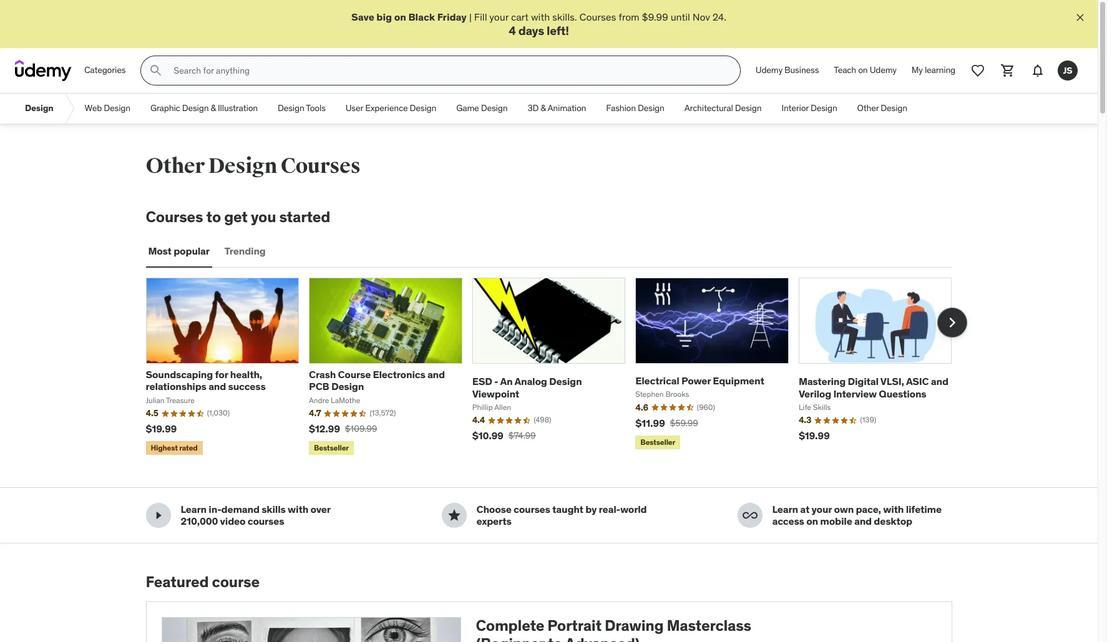 Task type: describe. For each thing, give the bounding box(es) containing it.
with inside learn at your own pace, with lifetime access on mobile and desktop
[[884, 504, 905, 516]]

vlsi,
[[881, 376, 905, 388]]

featured course
[[146, 573, 260, 592]]

other for other design courses
[[146, 153, 205, 179]]

shopping cart with 0 items image
[[1001, 63, 1016, 78]]

left!
[[547, 23, 570, 38]]

you
[[251, 207, 276, 227]]

esd - an analog design viewpoint
[[473, 376, 582, 400]]

graphic design & illustration
[[150, 103, 258, 114]]

complete portrait drawing masterclass (beginner to advanced) link
[[146, 602, 953, 643]]

mastering digital vlsi, asic and verilog interview questions
[[799, 376, 949, 400]]

submit search image
[[149, 63, 164, 78]]

fill
[[474, 11, 487, 23]]

courses inside choose courses taught by real-world experts
[[514, 504, 551, 516]]

design right fashion
[[638, 103, 665, 114]]

asic
[[907, 376, 930, 388]]

for
[[215, 369, 228, 381]]

mobile
[[821, 516, 853, 528]]

business
[[785, 65, 820, 76]]

an
[[501, 376, 513, 388]]

masterclass
[[667, 617, 752, 636]]

most
[[148, 245, 172, 258]]

1 vertical spatial courses
[[281, 153, 361, 179]]

js
[[1064, 65, 1073, 76]]

my learning
[[912, 65, 956, 76]]

design right graphic
[[182, 103, 209, 114]]

notifications image
[[1031, 63, 1046, 78]]

user experience design
[[346, 103, 437, 114]]

tools
[[306, 103, 326, 114]]

electrical power equipment link
[[636, 375, 765, 387]]

design link
[[15, 94, 63, 124]]

most popular
[[148, 245, 210, 258]]

friday
[[438, 11, 467, 23]]

design inside crash course electronics and pcb design
[[332, 381, 364, 393]]

$9.99
[[642, 11, 669, 23]]

power
[[682, 375, 711, 387]]

design right web
[[104, 103, 130, 114]]

teach on udemy link
[[827, 56, 905, 86]]

my
[[912, 65, 924, 76]]

course
[[338, 369, 371, 381]]

24.
[[713, 11, 727, 23]]

pace,
[[857, 504, 882, 516]]

graphic design & illustration link
[[140, 94, 268, 124]]

close image
[[1075, 11, 1087, 24]]

-
[[495, 376, 499, 388]]

on inside save big on black friday | fill your cart with skills. courses from $9.99 until nov 24. 4 days left!
[[395, 11, 407, 23]]

your inside learn at your own pace, with lifetime access on mobile and desktop
[[812, 504, 833, 516]]

success
[[228, 381, 266, 393]]

teach
[[835, 65, 857, 76]]

get
[[224, 207, 248, 227]]

until
[[671, 11, 691, 23]]

electrical power equipment
[[636, 375, 765, 387]]

own
[[835, 504, 854, 516]]

on inside teach on udemy 'link'
[[859, 65, 868, 76]]

2 vertical spatial courses
[[146, 207, 203, 227]]

animation
[[548, 103, 587, 114]]

portrait
[[548, 617, 602, 636]]

user experience design link
[[336, 94, 447, 124]]

experience
[[365, 103, 408, 114]]

medium image for learn at your own pace, with lifetime access on mobile and desktop
[[743, 509, 758, 524]]

design tools link
[[268, 94, 336, 124]]

design inside "esd - an analog design viewpoint"
[[550, 376, 582, 388]]

analog
[[515, 376, 548, 388]]

learn in-demand skills with over 210,000 video courses
[[181, 504, 331, 528]]

courses inside learn in-demand skills with over 210,000 video courses
[[248, 516, 284, 528]]

learn for learn at your own pace, with lifetime access on mobile and desktop
[[773, 504, 799, 516]]

soundscaping
[[146, 369, 213, 381]]

design right game
[[481, 103, 508, 114]]

my learning link
[[905, 56, 964, 86]]

categories button
[[77, 56, 133, 86]]

course
[[212, 573, 260, 592]]

mastering
[[799, 376, 846, 388]]

from
[[619, 11, 640, 23]]

at
[[801, 504, 810, 516]]

design inside 'link'
[[25, 103, 53, 114]]

medium image for choose courses taught by real-world experts
[[447, 509, 462, 524]]

game design link
[[447, 94, 518, 124]]

with inside save big on black friday | fill your cart with skills. courses from $9.99 until nov 24. 4 days left!
[[531, 11, 550, 23]]

relationships
[[146, 381, 207, 393]]

with inside learn in-demand skills with over 210,000 video courses
[[288, 504, 309, 516]]

nov
[[693, 11, 711, 23]]

on inside learn at your own pace, with lifetime access on mobile and desktop
[[807, 516, 819, 528]]

(beginner
[[476, 635, 545, 643]]

cart
[[511, 11, 529, 23]]

design tools
[[278, 103, 326, 114]]

experts
[[477, 516, 512, 528]]

user
[[346, 103, 363, 114]]

fashion design link
[[597, 94, 675, 124]]

most popular button
[[146, 237, 212, 267]]

udemy business link
[[749, 56, 827, 86]]

teach on udemy
[[835, 65, 897, 76]]

trending
[[225, 245, 266, 258]]

and inside mastering digital vlsi, asic and verilog interview questions
[[932, 376, 949, 388]]

medium image for learn in-demand skills with over 210,000 video courses
[[151, 509, 166, 524]]

and inside "soundscaping for health, relationships and success"
[[209, 381, 226, 393]]

your inside save big on black friday | fill your cart with skills. courses from $9.99 until nov 24. 4 days left!
[[490, 11, 509, 23]]

design down teach on udemy 'link'
[[881, 103, 908, 114]]



Task type: locate. For each thing, give the bounding box(es) containing it.
0 vertical spatial other
[[858, 103, 879, 114]]

architectural design link
[[675, 94, 772, 124]]

esd - an analog design viewpoint link
[[473, 376, 582, 400]]

demand
[[221, 504, 260, 516]]

graphic
[[150, 103, 180, 114]]

courses to get you started
[[146, 207, 331, 227]]

udemy left my
[[870, 65, 897, 76]]

0 horizontal spatial courses
[[146, 207, 203, 227]]

medium image left experts
[[447, 509, 462, 524]]

save
[[352, 11, 375, 23]]

courses up the started
[[281, 153, 361, 179]]

other down graphic
[[146, 153, 205, 179]]

other down teach on udemy 'link'
[[858, 103, 879, 114]]

and inside learn at your own pace, with lifetime access on mobile and desktop
[[855, 516, 872, 528]]

0 horizontal spatial with
[[288, 504, 309, 516]]

2 horizontal spatial with
[[884, 504, 905, 516]]

0 horizontal spatial medium image
[[151, 509, 166, 524]]

black
[[409, 11, 435, 23]]

and inside crash course electronics and pcb design
[[428, 369, 445, 381]]

1 horizontal spatial udemy
[[870, 65, 897, 76]]

courses
[[580, 11, 617, 23], [281, 153, 361, 179], [146, 207, 203, 227]]

other design courses
[[146, 153, 361, 179]]

& left illustration
[[211, 103, 216, 114]]

and right electronics in the bottom of the page
[[428, 369, 445, 381]]

2 horizontal spatial on
[[859, 65, 868, 76]]

viewpoint
[[473, 388, 520, 400]]

wishlist image
[[971, 63, 986, 78]]

skills
[[262, 504, 286, 516]]

web design
[[85, 103, 130, 114]]

0 horizontal spatial on
[[395, 11, 407, 23]]

0 horizontal spatial other
[[146, 153, 205, 179]]

courses right video
[[248, 516, 284, 528]]

architectural
[[685, 103, 734, 114]]

trending button
[[222, 237, 268, 267]]

1 horizontal spatial with
[[531, 11, 550, 23]]

2 vertical spatial on
[[807, 516, 819, 528]]

real-
[[599, 504, 621, 516]]

1 horizontal spatial learn
[[773, 504, 799, 516]]

lifetime
[[907, 504, 942, 516]]

|
[[469, 11, 472, 23]]

with up days
[[531, 11, 550, 23]]

design right the interior
[[811, 103, 838, 114]]

0 horizontal spatial learn
[[181, 504, 207, 516]]

udemy business
[[756, 65, 820, 76]]

interview
[[834, 388, 877, 400]]

1 horizontal spatial courses
[[281, 153, 361, 179]]

next image
[[943, 313, 963, 333]]

crash course electronics and pcb design link
[[309, 369, 445, 393]]

0 horizontal spatial your
[[490, 11, 509, 23]]

taught
[[553, 504, 584, 516]]

to left get
[[206, 207, 221, 227]]

your
[[490, 11, 509, 23], [812, 504, 833, 516]]

courses inside save big on black friday | fill your cart with skills. courses from $9.99 until nov 24. 4 days left!
[[580, 11, 617, 23]]

courses left 'from'
[[580, 11, 617, 23]]

1 vertical spatial on
[[859, 65, 868, 76]]

pcb
[[309, 381, 329, 393]]

complete
[[476, 617, 545, 636]]

0 horizontal spatial courses
[[248, 516, 284, 528]]

0 vertical spatial on
[[395, 11, 407, 23]]

interior design
[[782, 103, 838, 114]]

architectural design
[[685, 103, 762, 114]]

1 horizontal spatial &
[[541, 103, 546, 114]]

save big on black friday | fill your cart with skills. courses from $9.99 until nov 24. 4 days left!
[[352, 11, 727, 38]]

game design
[[457, 103, 508, 114]]

udemy inside 'link'
[[870, 65, 897, 76]]

learn left in- at the bottom left of page
[[181, 504, 207, 516]]

on right teach
[[859, 65, 868, 76]]

your right at
[[812, 504, 833, 516]]

crash course electronics and pcb design
[[309, 369, 445, 393]]

Search for anything text field
[[171, 60, 726, 81]]

learn left at
[[773, 504, 799, 516]]

with right pace,
[[884, 504, 905, 516]]

2 medium image from the left
[[447, 509, 462, 524]]

arrow pointing to subcategory menu links image
[[63, 94, 75, 124]]

1 horizontal spatial on
[[807, 516, 819, 528]]

0 horizontal spatial &
[[211, 103, 216, 114]]

access
[[773, 516, 805, 528]]

design left arrow pointing to subcategory menu links icon at top
[[25, 103, 53, 114]]

medium image left access
[[743, 509, 758, 524]]

1 udemy from the left
[[756, 65, 783, 76]]

web design link
[[75, 94, 140, 124]]

design up courses to get you started
[[208, 153, 277, 179]]

0 vertical spatial to
[[206, 207, 221, 227]]

other for other design
[[858, 103, 879, 114]]

0 vertical spatial your
[[490, 11, 509, 23]]

2 horizontal spatial medium image
[[743, 509, 758, 524]]

categories
[[84, 65, 126, 76]]

other design link
[[848, 94, 918, 124]]

advanced)
[[566, 635, 640, 643]]

game
[[457, 103, 479, 114]]

2 udemy from the left
[[870, 65, 897, 76]]

medium image
[[151, 509, 166, 524], [447, 509, 462, 524], [743, 509, 758, 524]]

other
[[858, 103, 879, 114], [146, 153, 205, 179]]

interior design link
[[772, 94, 848, 124]]

over
[[311, 504, 331, 516]]

and right asic
[[932, 376, 949, 388]]

skills.
[[553, 11, 578, 23]]

learn for learn in-demand skills with over 210,000 video courses
[[181, 504, 207, 516]]

udemy image
[[15, 60, 72, 81]]

& right 3d
[[541, 103, 546, 114]]

0 horizontal spatial to
[[206, 207, 221, 227]]

210,000
[[181, 516, 218, 528]]

and left success
[[209, 381, 226, 393]]

started
[[280, 207, 331, 227]]

soundscaping for health, relationships and success link
[[146, 369, 266, 393]]

carousel element
[[146, 278, 968, 458]]

design right 'architectural'
[[736, 103, 762, 114]]

video
[[220, 516, 246, 528]]

and
[[428, 369, 445, 381], [932, 376, 949, 388], [209, 381, 226, 393], [855, 516, 872, 528]]

choose courses taught by real-world experts
[[477, 504, 647, 528]]

questions
[[880, 388, 927, 400]]

big
[[377, 11, 392, 23]]

2 & from the left
[[541, 103, 546, 114]]

1 vertical spatial your
[[812, 504, 833, 516]]

1 horizontal spatial your
[[812, 504, 833, 516]]

choose
[[477, 504, 512, 516]]

0 vertical spatial courses
[[580, 11, 617, 23]]

learn inside learn at your own pace, with lifetime access on mobile and desktop
[[773, 504, 799, 516]]

in-
[[209, 504, 221, 516]]

1 horizontal spatial other
[[858, 103, 879, 114]]

world
[[621, 504, 647, 516]]

1 horizontal spatial medium image
[[447, 509, 462, 524]]

design
[[25, 103, 53, 114], [104, 103, 130, 114], [182, 103, 209, 114], [278, 103, 305, 114], [410, 103, 437, 114], [481, 103, 508, 114], [638, 103, 665, 114], [736, 103, 762, 114], [811, 103, 838, 114], [881, 103, 908, 114], [208, 153, 277, 179], [550, 376, 582, 388], [332, 381, 364, 393]]

design left tools
[[278, 103, 305, 114]]

mastering digital vlsi, asic and verilog interview questions link
[[799, 376, 949, 400]]

1 learn from the left
[[181, 504, 207, 516]]

2 horizontal spatial courses
[[580, 11, 617, 23]]

2 learn from the left
[[773, 504, 799, 516]]

design right analog
[[550, 376, 582, 388]]

3 medium image from the left
[[743, 509, 758, 524]]

fashion design
[[607, 103, 665, 114]]

and right own
[[855, 516, 872, 528]]

design right pcb
[[332, 381, 364, 393]]

fashion
[[607, 103, 636, 114]]

on right "big"
[[395, 11, 407, 23]]

equipment
[[713, 375, 765, 387]]

soundscaping for health, relationships and success
[[146, 369, 266, 393]]

1 vertical spatial to
[[548, 635, 563, 643]]

3d & animation
[[528, 103, 587, 114]]

on left mobile
[[807, 516, 819, 528]]

learn inside learn in-demand skills with over 210,000 video courses
[[181, 504, 207, 516]]

medium image left 210,000
[[151, 509, 166, 524]]

courses left taught
[[514, 504, 551, 516]]

design right experience
[[410, 103, 437, 114]]

your right fill
[[490, 11, 509, 23]]

udemy
[[756, 65, 783, 76], [870, 65, 897, 76]]

1 medium image from the left
[[151, 509, 166, 524]]

1 horizontal spatial courses
[[514, 504, 551, 516]]

digital
[[848, 376, 879, 388]]

udemy left business at the top right of the page
[[756, 65, 783, 76]]

0 horizontal spatial udemy
[[756, 65, 783, 76]]

verilog
[[799, 388, 832, 400]]

to right (beginner
[[548, 635, 563, 643]]

web
[[85, 103, 102, 114]]

1 & from the left
[[211, 103, 216, 114]]

1 horizontal spatial to
[[548, 635, 563, 643]]

js link
[[1054, 56, 1084, 86]]

4
[[509, 23, 516, 38]]

courses up most popular
[[146, 207, 203, 227]]

to inside complete portrait drawing masterclass (beginner to advanced)
[[548, 635, 563, 643]]

1 vertical spatial other
[[146, 153, 205, 179]]

crash
[[309, 369, 336, 381]]

with left over
[[288, 504, 309, 516]]

by
[[586, 504, 597, 516]]

desktop
[[875, 516, 913, 528]]



Task type: vqa. For each thing, say whether or not it's contained in the screenshot.
Buy this course
no



